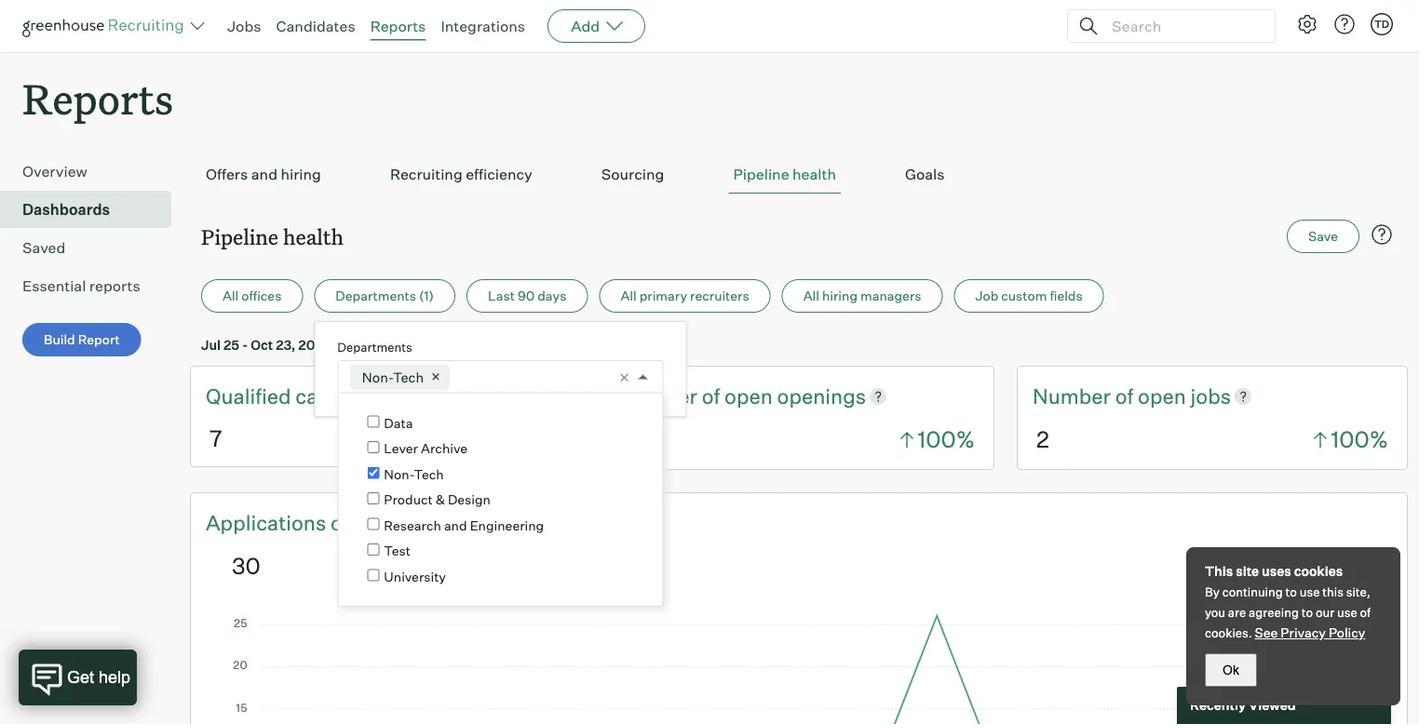 Task type: describe. For each thing, give the bounding box(es) containing it.
number of open for jobs
[[1033, 383, 1191, 409]]

custom
[[1002, 288, 1047, 304]]

ok
[[1223, 663, 1240, 678]]

last
[[488, 288, 515, 304]]

lever
[[384, 441, 418, 457]]

save
[[1309, 228, 1338, 245]]

sourcing button
[[597, 156, 669, 194]]

jobs link
[[1191, 382, 1231, 411]]

site,
[[1347, 585, 1371, 600]]

1 vertical spatial pipeline health
[[201, 223, 344, 250]]

build
[[44, 332, 75, 348]]

site
[[1236, 563, 1259, 580]]

recruiting efficiency button
[[385, 156, 537, 194]]

test
[[384, 543, 411, 559]]

1 jul from the left
[[201, 337, 221, 353]]

last 90 days
[[488, 288, 567, 304]]

2
[[1037, 426, 1049, 454]]

0 vertical spatial use
[[1300, 585, 1320, 600]]

oct
[[251, 337, 273, 353]]

recruiting
[[390, 165, 463, 184]]

continuing
[[1223, 585, 1283, 600]]

product
[[384, 492, 433, 508]]

lever archive
[[384, 441, 468, 457]]

recruiters
[[690, 288, 749, 304]]

of link for jobs
[[1116, 382, 1138, 411]]

departments for departments
[[338, 340, 412, 355]]

all primary recruiters
[[621, 288, 749, 304]]

applications over
[[206, 510, 377, 536]]

over
[[331, 510, 372, 536]]

tab list containing offers and hiring
[[201, 156, 1397, 194]]

this site uses cookies
[[1205, 563, 1343, 580]]

xychart image
[[232, 611, 1366, 725]]

pipeline health inside button
[[733, 165, 836, 184]]

save button
[[1287, 220, 1360, 254]]

our
[[1316, 605, 1335, 620]]

Research and Engineering checkbox
[[367, 518, 379, 530]]

goals button
[[901, 156, 950, 194]]

all for all hiring managers
[[803, 288, 820, 304]]

open for jobs
[[1138, 383, 1186, 409]]

this
[[1323, 585, 1344, 600]]

2900%
[[1291, 552, 1366, 580]]

jul 25 - oct 23, 2023 compared to apr 26 - jul 24, 2023
[[201, 337, 546, 353]]

candidates link
[[276, 17, 355, 35]]

university
[[384, 569, 446, 585]]

all for all primary recruiters
[[621, 288, 637, 304]]

all primary recruiters button
[[599, 280, 771, 313]]

by continuing to use this site, you are agreeing to our use of cookies.
[[1205, 585, 1371, 641]]

0 vertical spatial non-tech
[[362, 369, 424, 386]]

openings
[[777, 383, 866, 409]]

open link for jobs
[[1138, 382, 1191, 411]]

offices
[[241, 288, 282, 304]]

this
[[1205, 563, 1233, 580]]

health inside pipeline health button
[[793, 165, 836, 184]]

job custom fields
[[976, 288, 1083, 304]]

jobs
[[227, 17, 261, 35]]

pipeline health button
[[729, 156, 841, 194]]

and for research
[[444, 517, 467, 534]]

candidates link
[[296, 382, 402, 411]]

Non-Tech checkbox
[[367, 467, 379, 479]]

sourcing
[[601, 165, 664, 184]]

ok button
[[1205, 654, 1257, 687]]

jobs
[[1191, 383, 1231, 409]]

of for openings
[[702, 383, 720, 409]]

saved link
[[22, 237, 164, 259]]

number for jobs
[[1033, 383, 1111, 409]]

engineering
[[470, 517, 544, 534]]

2 jul from the left
[[468, 337, 487, 353]]

26
[[440, 337, 456, 353]]

by
[[1205, 585, 1220, 600]]

1 vertical spatial tech
[[414, 466, 444, 482]]

job
[[976, 288, 999, 304]]

see privacy policy link
[[1255, 625, 1366, 641]]

0 vertical spatial to
[[399, 337, 411, 353]]

faq image
[[1371, 224, 1393, 246]]

7
[[210, 424, 222, 452]]

cookies.
[[1205, 626, 1252, 641]]

see privacy policy
[[1255, 625, 1366, 641]]

all hiring managers
[[803, 288, 922, 304]]

report
[[78, 332, 120, 348]]

and for offers
[[251, 165, 278, 184]]

are
[[1228, 605, 1246, 620]]

td button
[[1371, 13, 1393, 35]]

offers and hiring button
[[201, 156, 326, 194]]

departments for departments (1)
[[336, 288, 416, 304]]

you
[[1205, 605, 1226, 620]]

Search text field
[[1107, 13, 1258, 40]]

1 100% from the left
[[918, 426, 975, 454]]

recently viewed
[[1190, 698, 1296, 714]]

offers and hiring
[[206, 165, 321, 184]]

job custom fields button
[[954, 280, 1104, 313]]

last 90 days button
[[467, 280, 588, 313]]

candidates
[[296, 383, 402, 409]]

data
[[384, 415, 413, 431]]

overview link
[[22, 160, 164, 183]]

build report
[[44, 332, 120, 348]]

2 100% from the left
[[1331, 426, 1389, 454]]

td button
[[1367, 9, 1397, 39]]

fields
[[1050, 288, 1083, 304]]

agreeing
[[1249, 605, 1299, 620]]

td
[[1375, 18, 1390, 30]]



Task type: locate. For each thing, give the bounding box(es) containing it.
reports right candidates
[[370, 17, 426, 35]]

-
[[242, 337, 248, 353], [459, 337, 465, 353]]

and down design
[[444, 517, 467, 534]]

2 number from the left
[[1033, 383, 1111, 409]]

2 2023 from the left
[[513, 337, 546, 353]]

research and engineering
[[384, 517, 544, 534]]

1 horizontal spatial number of open
[[1033, 383, 1191, 409]]

1 - from the left
[[242, 337, 248, 353]]

1 horizontal spatial and
[[444, 517, 467, 534]]

applications link
[[206, 509, 331, 537]]

policy
[[1329, 625, 1366, 641]]

to left apr
[[399, 337, 411, 353]]

2 horizontal spatial all
[[803, 288, 820, 304]]

1 vertical spatial health
[[283, 223, 344, 250]]

2 all from the left
[[621, 288, 637, 304]]

hiring left managers
[[822, 288, 858, 304]]

tech down lever archive at the bottom of the page
[[414, 466, 444, 482]]

1 horizontal spatial reports
[[370, 17, 426, 35]]

Data checkbox
[[367, 416, 379, 428]]

departments (1) button
[[314, 280, 456, 313]]

1 horizontal spatial hiring
[[822, 288, 858, 304]]

use down cookies
[[1300, 585, 1320, 600]]

apr
[[414, 337, 437, 353]]

hiring
[[281, 165, 321, 184], [822, 288, 858, 304]]

0 vertical spatial health
[[793, 165, 836, 184]]

all offices
[[223, 288, 282, 304]]

open for openings
[[725, 383, 773, 409]]

time
[[377, 510, 420, 536]]

0 vertical spatial reports
[[370, 17, 426, 35]]

1 number of open from the left
[[619, 383, 777, 409]]

2 - from the left
[[459, 337, 465, 353]]

1 horizontal spatial use
[[1337, 605, 1358, 620]]

all left managers
[[803, 288, 820, 304]]

number for openings
[[619, 383, 698, 409]]

of link
[[702, 382, 725, 411], [1116, 382, 1138, 411]]

0 horizontal spatial number link
[[619, 382, 702, 411]]

add button
[[548, 9, 646, 43]]

departments left apr
[[338, 340, 412, 355]]

1 horizontal spatial open link
[[1138, 382, 1191, 411]]

of for jobs
[[1116, 383, 1134, 409]]

1 horizontal spatial 100%
[[1331, 426, 1389, 454]]

days
[[538, 288, 567, 304]]

1 vertical spatial pipeline
[[201, 223, 278, 250]]

1 vertical spatial reports
[[22, 71, 173, 126]]

essential
[[22, 277, 86, 295]]

0 horizontal spatial to
[[399, 337, 411, 353]]

0 vertical spatial pipeline health
[[733, 165, 836, 184]]

Lever Archive checkbox
[[367, 441, 379, 454]]

Product & Design checkbox
[[367, 493, 379, 505]]

tab list
[[201, 156, 1397, 194]]

1 open link from the left
[[725, 382, 777, 411]]

0 horizontal spatial open link
[[725, 382, 777, 411]]

0 horizontal spatial jul
[[201, 337, 221, 353]]

jul left 24,
[[468, 337, 487, 353]]

2 open from the left
[[1138, 383, 1186, 409]]

0 horizontal spatial reports
[[22, 71, 173, 126]]

of
[[702, 383, 720, 409], [1116, 383, 1134, 409], [1360, 605, 1371, 620]]

greenhouse recruiting image
[[22, 15, 190, 37]]

essential reports
[[22, 277, 140, 295]]

number link for openings
[[619, 382, 702, 411]]

build report button
[[22, 323, 141, 357]]

2 number link from the left
[[1033, 382, 1116, 411]]

0 vertical spatial departments
[[336, 288, 416, 304]]

dashboards link
[[22, 199, 164, 221]]

1 horizontal spatial -
[[459, 337, 465, 353]]

number of open for openings
[[619, 383, 777, 409]]

pipeline
[[733, 165, 789, 184], [201, 223, 278, 250]]

candidates
[[276, 17, 355, 35]]

and right offers
[[251, 165, 278, 184]]

1 horizontal spatial pipeline health
[[733, 165, 836, 184]]

1 vertical spatial departments
[[338, 340, 412, 355]]

0 vertical spatial non-
[[362, 369, 393, 386]]

1 horizontal spatial of
[[1116, 383, 1134, 409]]

uses
[[1262, 563, 1292, 580]]

0 vertical spatial tech
[[393, 369, 424, 386]]

2 horizontal spatial of
[[1360, 605, 1371, 620]]

University checkbox
[[367, 570, 379, 582]]

number link
[[619, 382, 702, 411], [1033, 382, 1116, 411]]

recently
[[1190, 698, 1246, 714]]

and inside button
[[251, 165, 278, 184]]

saved
[[22, 239, 65, 257]]

to down uses
[[1286, 585, 1297, 600]]

reports down greenhouse recruiting image
[[22, 71, 173, 126]]

number of open
[[619, 383, 777, 409], [1033, 383, 1191, 409]]

tech down apr
[[393, 369, 424, 386]]

number
[[619, 383, 698, 409], [1033, 383, 1111, 409]]

1 horizontal spatial number link
[[1033, 382, 1116, 411]]

90
[[518, 288, 535, 304]]

1 horizontal spatial open
[[1138, 383, 1186, 409]]

- right 25
[[242, 337, 248, 353]]

time link
[[377, 509, 420, 537]]

jul
[[201, 337, 221, 353], [468, 337, 487, 353]]

2023 right 24,
[[513, 337, 546, 353]]

of link for openings
[[702, 382, 725, 411]]

Test checkbox
[[367, 544, 379, 556]]

1 horizontal spatial pipeline
[[733, 165, 789, 184]]

applications
[[206, 510, 326, 536]]

managers
[[861, 288, 922, 304]]

non-tech up product
[[384, 466, 444, 482]]

23,
[[276, 337, 296, 353]]

- right 26
[[459, 337, 465, 353]]

1 horizontal spatial health
[[793, 165, 836, 184]]

1 number link from the left
[[619, 382, 702, 411]]

all left "offices"
[[223, 288, 239, 304]]

1 horizontal spatial of link
[[1116, 382, 1138, 411]]

0 vertical spatial and
[[251, 165, 278, 184]]

tech
[[393, 369, 424, 386], [414, 466, 444, 482]]

number link for jobs
[[1033, 382, 1116, 411]]

dashboards
[[22, 200, 110, 219]]

2 number of open from the left
[[1033, 383, 1191, 409]]

departments
[[336, 288, 416, 304], [338, 340, 412, 355]]

open left openings at bottom right
[[725, 383, 773, 409]]

0 horizontal spatial health
[[283, 223, 344, 250]]

to left our
[[1302, 605, 1313, 620]]

0 horizontal spatial number
[[619, 383, 698, 409]]

0 horizontal spatial of
[[702, 383, 720, 409]]

0 horizontal spatial pipeline health
[[201, 223, 344, 250]]

pipeline health
[[733, 165, 836, 184], [201, 223, 344, 250]]

0 horizontal spatial open
[[725, 383, 773, 409]]

0 horizontal spatial -
[[242, 337, 248, 353]]

compared
[[334, 337, 396, 353]]

qualified link
[[206, 382, 296, 411]]

all hiring managers button
[[782, 280, 943, 313]]

pipeline inside button
[[733, 165, 789, 184]]

0 horizontal spatial 100%
[[918, 426, 975, 454]]

2 open link from the left
[[1138, 382, 1191, 411]]

1 horizontal spatial 2023
[[513, 337, 546, 353]]

0 horizontal spatial number of open
[[619, 383, 777, 409]]

0 vertical spatial hiring
[[281, 165, 321, 184]]

all inside button
[[621, 288, 637, 304]]

24,
[[490, 337, 511, 353]]

1 2023 from the left
[[298, 337, 331, 353]]

all left the "primary"
[[621, 288, 637, 304]]

privacy
[[1281, 625, 1326, 641]]

of inside by continuing to use this site, you are agreeing to our use of cookies.
[[1360, 605, 1371, 620]]

1 horizontal spatial to
[[1286, 585, 1297, 600]]

non- down jul 25 - oct 23, 2023 compared to apr 26 - jul 24, 2023
[[362, 369, 393, 386]]

open link for openings
[[725, 382, 777, 411]]

hiring right offers
[[281, 165, 321, 184]]

1 vertical spatial use
[[1337, 605, 1358, 620]]

1 vertical spatial hiring
[[822, 288, 858, 304]]

0 horizontal spatial hiring
[[281, 165, 321, 184]]

add
[[571, 17, 600, 35]]

1 vertical spatial non-
[[384, 466, 414, 482]]

use up policy on the bottom right of the page
[[1337, 605, 1358, 620]]

0 horizontal spatial and
[[251, 165, 278, 184]]

all offices button
[[201, 280, 303, 313]]

jul left 25
[[201, 337, 221, 353]]

1 horizontal spatial all
[[621, 288, 637, 304]]

integrations
[[441, 17, 525, 35]]

efficiency
[[466, 165, 533, 184]]

1 number from the left
[[619, 383, 698, 409]]

0 horizontal spatial 2023
[[298, 337, 331, 353]]

to
[[399, 337, 411, 353], [1286, 585, 1297, 600], [1302, 605, 1313, 620]]

archive
[[421, 441, 468, 457]]

open link
[[725, 382, 777, 411], [1138, 382, 1191, 411]]

recruiting efficiency
[[390, 165, 533, 184]]

1 horizontal spatial number
[[1033, 383, 1111, 409]]

0 horizontal spatial of link
[[702, 382, 725, 411]]

cookies
[[1294, 563, 1343, 580]]

all for all offices
[[223, 288, 239, 304]]

(1)
[[419, 288, 434, 304]]

1 of link from the left
[[702, 382, 725, 411]]

0 horizontal spatial use
[[1300, 585, 1320, 600]]

0 horizontal spatial pipeline
[[201, 223, 278, 250]]

viewed
[[1249, 698, 1296, 714]]

reports
[[89, 277, 140, 295]]

25
[[224, 337, 239, 353]]

and
[[251, 165, 278, 184], [444, 517, 467, 534]]

open
[[725, 383, 773, 409], [1138, 383, 1186, 409]]

1 vertical spatial to
[[1286, 585, 1297, 600]]

1 vertical spatial non-tech
[[384, 466, 444, 482]]

offers
[[206, 165, 248, 184]]

design
[[448, 492, 491, 508]]

departments inside button
[[336, 288, 416, 304]]

non- down lever
[[384, 466, 414, 482]]

0 horizontal spatial all
[[223, 288, 239, 304]]

configure image
[[1296, 13, 1319, 35]]

departments (1)
[[336, 288, 434, 304]]

departments up jul 25 - oct 23, 2023 compared to apr 26 - jul 24, 2023
[[336, 288, 416, 304]]

open left jobs
[[1138, 383, 1186, 409]]

see
[[1255, 625, 1278, 641]]

1 vertical spatial and
[[444, 517, 467, 534]]

all
[[223, 288, 239, 304], [621, 288, 637, 304], [803, 288, 820, 304]]

non-tech down jul 25 - oct 23, 2023 compared to apr 26 - jul 24, 2023
[[362, 369, 424, 386]]

2 horizontal spatial to
[[1302, 605, 1313, 620]]

over link
[[331, 509, 377, 537]]

0 vertical spatial pipeline
[[733, 165, 789, 184]]

openings link
[[777, 382, 866, 411]]

2023 right the '23,'
[[298, 337, 331, 353]]

2 of link from the left
[[1116, 382, 1138, 411]]

100%
[[918, 426, 975, 454], [1331, 426, 1389, 454]]

1 all from the left
[[223, 288, 239, 304]]

goals
[[905, 165, 945, 184]]

1 open from the left
[[725, 383, 773, 409]]

1 horizontal spatial jul
[[468, 337, 487, 353]]

&
[[436, 492, 445, 508]]

3 all from the left
[[803, 288, 820, 304]]

2 vertical spatial to
[[1302, 605, 1313, 620]]



Task type: vqa. For each thing, say whether or not it's contained in the screenshot.
Paste link related to Cover letter
no



